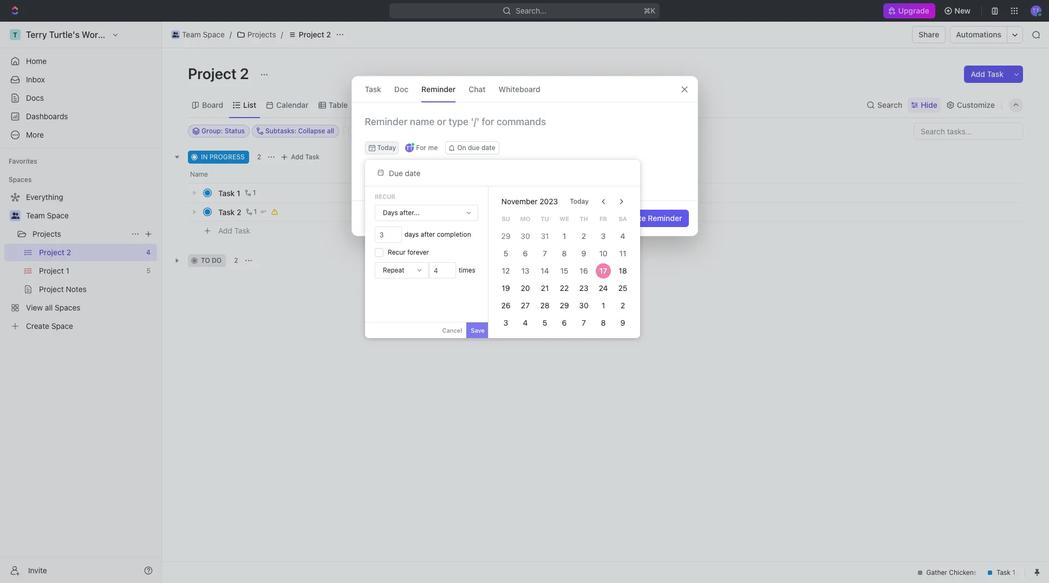 Task type: locate. For each thing, give the bounding box(es) containing it.
8 up 15
[[562, 249, 567, 258]]

0 vertical spatial 9
[[582, 249, 587, 258]]

1 vertical spatial 29
[[560, 301, 569, 310]]

space
[[203, 30, 225, 39], [47, 211, 69, 220]]

home link
[[4, 53, 157, 70]]

user group image
[[172, 32, 179, 37]]

team right user group image
[[182, 30, 201, 39]]

0 horizontal spatial projects
[[33, 229, 61, 239]]

16
[[580, 266, 588, 275]]

1 horizontal spatial today
[[570, 197, 589, 205]]

add task
[[972, 69, 1004, 79], [291, 153, 320, 161], [218, 226, 250, 235]]

0 vertical spatial projects link
[[234, 28, 279, 41]]

0 vertical spatial add task button
[[965, 66, 1011, 83]]

0 horizontal spatial space
[[47, 211, 69, 220]]

0 horizontal spatial 30
[[521, 231, 530, 241]]

tree containing team space
[[4, 189, 157, 335]]

share
[[919, 30, 940, 39]]

reminder inside button
[[648, 214, 683, 223]]

9 down '25'
[[621, 318, 626, 327]]

0 horizontal spatial add
[[218, 226, 232, 235]]

november 2023
[[502, 197, 558, 206]]

0 horizontal spatial add task button
[[214, 224, 255, 237]]

today up th
[[570, 197, 589, 205]]

whiteboard
[[499, 84, 541, 94]]

15
[[561, 266, 569, 275]]

4
[[621, 231, 626, 241], [523, 318, 528, 327]]

/
[[230, 30, 232, 39], [281, 30, 283, 39]]

2 vertical spatial add
[[218, 226, 232, 235]]

inbox link
[[4, 71, 157, 88]]

1 vertical spatial projects link
[[33, 226, 127, 243]]

days after...
[[383, 209, 420, 217]]

30 down mo
[[521, 231, 530, 241]]

29 down 22
[[560, 301, 569, 310]]

search...
[[516, 6, 547, 15]]

0 horizontal spatial 29
[[502, 231, 511, 241]]

1 horizontal spatial 4
[[621, 231, 626, 241]]

1 vertical spatial recur
[[388, 248, 406, 256]]

7 up 14 in the top right of the page
[[543, 249, 547, 258]]

27
[[521, 301, 530, 310]]

space right user group image
[[203, 30, 225, 39]]

1 vertical spatial 30
[[580, 301, 589, 310]]

0 horizontal spatial team
[[26, 211, 45, 220]]

1 horizontal spatial 5
[[543, 318, 548, 327]]

0 vertical spatial reminder
[[422, 84, 456, 94]]

30
[[521, 231, 530, 241], [580, 301, 589, 310]]

spaces
[[9, 176, 32, 184]]

1 vertical spatial today
[[570, 197, 589, 205]]

0 vertical spatial 8
[[562, 249, 567, 258]]

recur up repeat
[[388, 248, 406, 256]]

1 vertical spatial project 2
[[188, 65, 252, 82]]

projects inside sidebar navigation
[[33, 229, 61, 239]]

0 horizontal spatial 6
[[523, 249, 528, 258]]

team space inside tree
[[26, 211, 69, 220]]

add for the right add task button
[[972, 69, 986, 79]]

1 horizontal spatial 29
[[560, 301, 569, 310]]

0 horizontal spatial /
[[230, 30, 232, 39]]

recur for recur
[[375, 193, 396, 200]]

add down task 2
[[218, 226, 232, 235]]

1 vertical spatial team space
[[26, 211, 69, 220]]

space right user group icon
[[47, 211, 69, 220]]

6
[[523, 249, 528, 258], [562, 318, 567, 327]]

recur forever
[[388, 248, 429, 256]]

1 vertical spatial 5
[[543, 318, 548, 327]]

2 horizontal spatial add task
[[972, 69, 1004, 79]]

recur up days
[[375, 193, 396, 200]]

0 vertical spatial project
[[299, 30, 325, 39]]

0 horizontal spatial 9
[[582, 249, 587, 258]]

17
[[600, 266, 608, 275]]

projects link
[[234, 28, 279, 41], [33, 226, 127, 243]]

1 vertical spatial 3
[[504, 318, 509, 327]]

add task button down the calendar link
[[278, 151, 324, 164]]

team space right user group image
[[182, 30, 225, 39]]

projects
[[248, 30, 276, 39], [33, 229, 61, 239]]

reminder
[[422, 84, 456, 94], [648, 214, 683, 223]]

1 vertical spatial projects
[[33, 229, 61, 239]]

project 2 link
[[285, 28, 334, 41]]

1 horizontal spatial /
[[281, 30, 283, 39]]

add down the calendar link
[[291, 153, 304, 161]]

inbox
[[26, 75, 45, 84]]

31
[[541, 231, 549, 241]]

team space right user group icon
[[26, 211, 69, 220]]

14
[[541, 266, 549, 275]]

today inside button
[[570, 197, 589, 205]]

0 horizontal spatial project 2
[[188, 65, 252, 82]]

0 vertical spatial team space link
[[169, 28, 228, 41]]

1 horizontal spatial project
[[299, 30, 325, 39]]

1 right task 1
[[253, 189, 256, 197]]

1 vertical spatial reminder
[[648, 214, 683, 223]]

0 horizontal spatial 3
[[504, 318, 509, 327]]

0 horizontal spatial 4
[[523, 318, 528, 327]]

0 vertical spatial today
[[378, 144, 396, 152]]

today down the gantt link
[[378, 144, 396, 152]]

1 button
[[243, 188, 258, 198], [244, 207, 259, 217]]

8
[[562, 249, 567, 258], [601, 318, 606, 327]]

1 down "24"
[[602, 301, 606, 310]]

1 horizontal spatial 6
[[562, 318, 567, 327]]

0 horizontal spatial projects link
[[33, 226, 127, 243]]

0 vertical spatial team space
[[182, 30, 225, 39]]

1 horizontal spatial 3
[[601, 231, 606, 241]]

1 vertical spatial 1 button
[[244, 207, 259, 217]]

project 2
[[299, 30, 331, 39], [188, 65, 252, 82]]

4 up 11
[[621, 231, 626, 241]]

space inside sidebar navigation
[[47, 211, 69, 220]]

team space
[[182, 30, 225, 39], [26, 211, 69, 220]]

1 up task 2
[[237, 188, 240, 198]]

tu
[[541, 215, 549, 222]]

add task down task 2
[[218, 226, 250, 235]]

1 horizontal spatial projects link
[[234, 28, 279, 41]]

2 horizontal spatial add
[[972, 69, 986, 79]]

1 horizontal spatial add task
[[291, 153, 320, 161]]

mo
[[521, 215, 531, 222]]

1 button for 1
[[243, 188, 258, 198]]

1 horizontal spatial add task button
[[278, 151, 324, 164]]

1 horizontal spatial add
[[291, 153, 304, 161]]

task
[[988, 69, 1004, 79], [365, 84, 382, 94], [305, 153, 320, 161], [218, 188, 235, 198], [218, 207, 235, 217], [234, 226, 250, 235]]

new button
[[940, 2, 978, 20]]

30 down 23
[[580, 301, 589, 310]]

0 vertical spatial 5
[[504, 249, 509, 258]]

0 vertical spatial 7
[[543, 249, 547, 258]]

add task button down task 2
[[214, 224, 255, 237]]

1 horizontal spatial 8
[[601, 318, 606, 327]]

0 vertical spatial 1 button
[[243, 188, 258, 198]]

table
[[329, 100, 348, 109]]

2 vertical spatial add task button
[[214, 224, 255, 237]]

reminder right create
[[648, 214, 683, 223]]

team space link
[[169, 28, 228, 41], [26, 207, 155, 224]]

9
[[582, 249, 587, 258], [621, 318, 626, 327]]

1 horizontal spatial space
[[203, 30, 225, 39]]

None field
[[375, 227, 402, 243], [429, 262, 456, 279], [375, 227, 402, 243], [429, 262, 456, 279]]

4 down 27
[[523, 318, 528, 327]]

5
[[504, 249, 509, 258], [543, 318, 548, 327]]

26
[[502, 301, 511, 310]]

add task up customize
[[972, 69, 1004, 79]]

0 horizontal spatial team space
[[26, 211, 69, 220]]

0 horizontal spatial 8
[[562, 249, 567, 258]]

7 down 23
[[582, 318, 586, 327]]

1 vertical spatial 9
[[621, 318, 626, 327]]

repeat button
[[376, 263, 429, 278]]

reminder right doc
[[422, 84, 456, 94]]

1 horizontal spatial 7
[[582, 318, 586, 327]]

1 horizontal spatial reminder
[[648, 214, 683, 223]]

table link
[[327, 97, 348, 112]]

we
[[560, 215, 570, 222]]

2 / from the left
[[281, 30, 283, 39]]

projects link inside sidebar navigation
[[33, 226, 127, 243]]

today inside dropdown button
[[378, 144, 396, 152]]

24
[[599, 284, 608, 293]]

project
[[299, 30, 325, 39], [188, 65, 237, 82]]

6 down 22
[[562, 318, 567, 327]]

1 vertical spatial add task button
[[278, 151, 324, 164]]

dialog containing task
[[352, 76, 698, 236]]

0 horizontal spatial team space link
[[26, 207, 155, 224]]

5 up 12
[[504, 249, 509, 258]]

1 horizontal spatial team space
[[182, 30, 225, 39]]

9 up 16
[[582, 249, 587, 258]]

1 vertical spatial add task
[[291, 153, 320, 161]]

today button
[[365, 141, 399, 154]]

0 vertical spatial space
[[203, 30, 225, 39]]

0 horizontal spatial reminder
[[422, 84, 456, 94]]

29
[[502, 231, 511, 241], [560, 301, 569, 310]]

3 up '10'
[[601, 231, 606, 241]]

automations button
[[952, 27, 1008, 43]]

1 vertical spatial team
[[26, 211, 45, 220]]

0 vertical spatial add
[[972, 69, 986, 79]]

1 vertical spatial space
[[47, 211, 69, 220]]

1
[[237, 188, 240, 198], [253, 189, 256, 197], [254, 208, 257, 216], [563, 231, 567, 241], [602, 301, 606, 310]]

team right user group icon
[[26, 211, 45, 220]]

reminder button
[[422, 76, 456, 102]]

1 horizontal spatial projects
[[248, 30, 276, 39]]

0 horizontal spatial today
[[378, 144, 396, 152]]

sidebar navigation
[[0, 22, 162, 583]]

dashboards link
[[4, 108, 157, 125]]

add task down calendar
[[291, 153, 320, 161]]

add task button up customize
[[965, 66, 1011, 83]]

favorites
[[9, 157, 37, 165]]

0 horizontal spatial 7
[[543, 249, 547, 258]]

0 horizontal spatial project
[[188, 65, 237, 82]]

task 1
[[218, 188, 240, 198]]

1 button right task 2
[[244, 207, 259, 217]]

18
[[619, 266, 627, 275]]

1 vertical spatial 8
[[601, 318, 606, 327]]

1 horizontal spatial project 2
[[299, 30, 331, 39]]

repeat
[[383, 266, 405, 274]]

1 button right task 1
[[243, 188, 258, 198]]

home
[[26, 56, 47, 66]]

add up customize
[[972, 69, 986, 79]]

tree
[[4, 189, 157, 335]]

6 up 13
[[523, 249, 528, 258]]

8 down "24"
[[601, 318, 606, 327]]

dialog
[[352, 76, 698, 236]]

board
[[202, 100, 223, 109]]

0 vertical spatial project 2
[[299, 30, 331, 39]]

1 horizontal spatial team
[[182, 30, 201, 39]]

2 vertical spatial add task
[[218, 226, 250, 235]]

0 vertical spatial recur
[[375, 193, 396, 200]]

3 down 26
[[504, 318, 509, 327]]

calendar link
[[274, 97, 309, 112]]

29 down su
[[502, 231, 511, 241]]

dashboards
[[26, 112, 68, 121]]

5 down 28
[[543, 318, 548, 327]]

add task button
[[965, 66, 1011, 83], [278, 151, 324, 164], [214, 224, 255, 237]]



Task type: describe. For each thing, give the bounding box(es) containing it.
1 vertical spatial add
[[291, 153, 304, 161]]

22
[[560, 284, 569, 293]]

completion
[[437, 230, 471, 239]]

calendar
[[277, 100, 309, 109]]

1 vertical spatial project
[[188, 65, 237, 82]]

19
[[502, 284, 510, 293]]

0 horizontal spatial 5
[[504, 249, 509, 258]]

0 vertical spatial add task
[[972, 69, 1004, 79]]

after
[[421, 230, 436, 239]]

th
[[580, 215, 589, 222]]

0 vertical spatial team
[[182, 30, 201, 39]]

november
[[502, 197, 538, 206]]

customize button
[[944, 97, 999, 112]]

days
[[405, 230, 419, 239]]

to
[[201, 256, 210, 265]]

chat button
[[469, 76, 486, 102]]

Reminder na﻿me or type '/' for commands text field
[[352, 115, 698, 141]]

12
[[502, 266, 510, 275]]

progress
[[210, 153, 245, 161]]

1 right task 2
[[254, 208, 257, 216]]

gantt link
[[366, 97, 388, 112]]

list link
[[241, 97, 256, 112]]

hide button
[[909, 97, 941, 112]]

23
[[580, 284, 589, 293]]

fr
[[600, 215, 608, 222]]

0 vertical spatial projects
[[248, 30, 276, 39]]

invite
[[28, 566, 47, 575]]

1 / from the left
[[230, 30, 232, 39]]

assignees
[[452, 127, 484, 135]]

search button
[[864, 97, 906, 112]]

11
[[620, 249, 627, 258]]

cancel
[[443, 327, 462, 334]]

chat
[[469, 84, 486, 94]]

0 vertical spatial 30
[[521, 231, 530, 241]]

sa
[[619, 215, 627, 222]]

1 horizontal spatial 30
[[580, 301, 589, 310]]

21
[[541, 284, 549, 293]]

whiteboard button
[[499, 76, 541, 102]]

assignees button
[[438, 125, 489, 138]]

team inside tree
[[26, 211, 45, 220]]

create reminder button
[[616, 210, 689, 227]]

1 horizontal spatial 9
[[621, 318, 626, 327]]

new
[[955, 6, 971, 15]]

20
[[521, 284, 530, 293]]

1 vertical spatial 7
[[582, 318, 586, 327]]

10
[[600, 249, 608, 258]]

task inside dialog
[[365, 84, 382, 94]]

doc button
[[395, 76, 409, 102]]

in progress
[[201, 153, 245, 161]]

docs link
[[4, 89, 157, 107]]

25
[[619, 284, 628, 293]]

Search tasks... text field
[[915, 123, 1023, 139]]

after...
[[400, 209, 420, 217]]

user group image
[[11, 212, 19, 219]]

1 vertical spatial team space link
[[26, 207, 155, 224]]

forever
[[408, 248, 429, 256]]

favorites button
[[4, 155, 42, 168]]

⌘k
[[644, 6, 656, 15]]

0 vertical spatial 6
[[523, 249, 528, 258]]

days after... button
[[376, 205, 478, 221]]

days after completion
[[405, 230, 471, 239]]

create reminder
[[623, 214, 683, 223]]

days
[[383, 209, 398, 217]]

0 vertical spatial 3
[[601, 231, 606, 241]]

today button
[[564, 193, 596, 210]]

13
[[522, 266, 530, 275]]

2 horizontal spatial add task button
[[965, 66, 1011, 83]]

share button
[[913, 26, 947, 43]]

save
[[471, 327, 485, 334]]

board link
[[200, 97, 223, 112]]

gantt
[[368, 100, 388, 109]]

1 button for 2
[[244, 207, 259, 217]]

recur for recur forever
[[388, 248, 406, 256]]

search
[[878, 100, 903, 109]]

Due date text field
[[389, 168, 479, 178]]

add for add task button to the left
[[218, 226, 232, 235]]

upgrade link
[[884, 3, 936, 18]]

automations
[[957, 30, 1002, 39]]

28
[[541, 301, 550, 310]]

tree inside sidebar navigation
[[4, 189, 157, 335]]

docs
[[26, 93, 44, 102]]

2023
[[540, 197, 558, 206]]

hide
[[922, 100, 938, 109]]

customize
[[958, 100, 996, 109]]

times
[[459, 266, 476, 274]]

0 vertical spatial 4
[[621, 231, 626, 241]]

0 vertical spatial 29
[[502, 231, 511, 241]]

to do
[[201, 256, 222, 265]]

1 vertical spatial 6
[[562, 318, 567, 327]]

list
[[243, 100, 256, 109]]

0 horizontal spatial add task
[[218, 226, 250, 235]]

1 horizontal spatial team space link
[[169, 28, 228, 41]]

doc
[[395, 84, 409, 94]]

su
[[502, 215, 510, 222]]

1 vertical spatial 4
[[523, 318, 528, 327]]

do
[[212, 256, 222, 265]]

1 down we on the right top of page
[[563, 231, 567, 241]]

task button
[[365, 76, 382, 102]]

task 2
[[218, 207, 242, 217]]

in
[[201, 153, 208, 161]]



Task type: vqa. For each thing, say whether or not it's contained in the screenshot.


